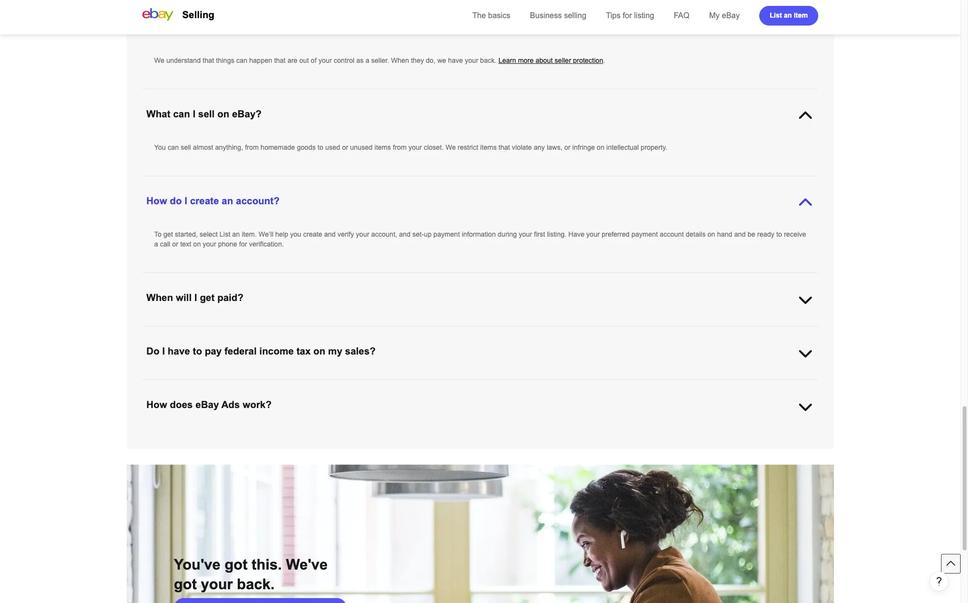 Task type: locate. For each thing, give the bounding box(es) containing it.
1 horizontal spatial buyers
[[693, 434, 714, 442]]

1 vertical spatial back.
[[237, 576, 275, 593]]

the inside starting on jan 1, 2022, irs regulations require all businesses that process payments, including online marketplaces like ebay, to issue a form 1099-k for all sellers who receive $600 or more in sales. the new tax reporting requirement may impact your 2022 tax return that you may file in 2023. however, just because you receive a 1099-k doesn't automatically mean that you'll owe taxes on the amount reported on your 1099- k. only goods that are sold for a profit are considered taxable, so you won't owe any taxes on something you sell for less than what you paid for it. for example, if you bought a bike for $1,000 last year, and then sold it on ebay today for $700, that $700 you made would generally not be subject to income tax. check out our
[[698, 391, 707, 398]]

2 all from the left
[[626, 381, 633, 389]]

1 vertical spatial .
[[600, 444, 602, 452]]

. right seller
[[603, 57, 605, 64]]

back. inside you've got this. we've got your back.
[[237, 576, 275, 593]]

only
[[163, 400, 177, 408]]

does for how does ebay ads work?
[[170, 399, 193, 410]]

0 horizontal spatial we
[[171, 327, 180, 335]]

how does ebay protect sellers?
[[146, 22, 295, 32]]

1 horizontal spatial out
[[299, 57, 309, 64]]

get
[[163, 230, 173, 238], [200, 292, 215, 303]]

a down impact
[[249, 400, 253, 408]]

used
[[325, 143, 340, 151]]

2 vertical spatial the
[[491, 444, 501, 452]]

impact
[[237, 391, 257, 398]]

what can i sell on ebay?
[[146, 109, 262, 119]]

i right do
[[162, 346, 165, 357]]

can inside ebay ads can help you build your business on ebay with effective advertising tools that create a meaningful connection between you and ebay's global community of passionate buyers - and help you sell your items faster. stand out among billions of listings on ebay by putting your items in front of interested buyers no matter the size of your budget.
[[185, 434, 196, 442]]

out right stand
[[195, 444, 204, 452]]

0 horizontal spatial learn
[[499, 57, 516, 64]]

text
[[180, 240, 191, 248]]

1 how from the top
[[146, 22, 167, 32]]

when left will
[[146, 292, 173, 303]]

0 horizontal spatial have
[[168, 346, 190, 357]]

are up today
[[213, 400, 223, 408]]

may down irs in the left of the page
[[222, 391, 235, 398]]

and left then
[[767, 400, 778, 408]]

that up example,
[[624, 391, 636, 398]]

goods left used
[[297, 143, 316, 151]]

are
[[288, 57, 298, 64], [356, 327, 365, 335], [154, 337, 164, 345], [213, 400, 223, 408], [272, 400, 282, 408]]

available
[[192, 337, 220, 345]]

tips for listing
[[606, 11, 654, 20]]

taxes down the however, on the left bottom of page
[[413, 400, 430, 408]]

processing
[[402, 337, 435, 345]]

bank's
[[357, 337, 377, 345]]

get up call
[[163, 230, 173, 238]]

ebay inside starting on jan 1, 2022, irs regulations require all businesses that process payments, including online marketplaces like ebay, to issue a form 1099-k for all sellers who receive $600 or more in sales. the new tax reporting requirement may impact your 2022 tax return that you may file in 2023. however, just because you receive a 1099-k doesn't automatically mean that you'll owe taxes on the amount reported on your 1099- k. only goods that are sold for a profit are considered taxable, so you won't owe any taxes on something you sell for less than what you paid for it. for example, if you bought a bike for $1,000 last year, and then sold it on ebay today for $700, that $700 you made would generally not be subject to income tax. check out our
[[184, 410, 199, 418]]

can up stand
[[185, 434, 196, 442]]

1 horizontal spatial the
[[765, 381, 777, 389]]

sell inside starting on jan 1, 2022, irs regulations require all businesses that process payments, including online marketplaces like ebay, to issue a form 1099-k for all sellers who receive $600 or more in sales. the new tax reporting requirement may impact your 2022 tax return that you may file in 2023. however, just because you receive a 1099-k doesn't automatically mean that you'll owe taxes on the amount reported on your 1099- k. only goods that are sold for a profit are considered taxable, so you won't owe any taxes on something you sell for less than what you paid for it. for example, if you bought a bike for $1,000 last year, and then sold it on ebay today for $700, that $700 you made would generally not be subject to income tax. check out our
[[488, 400, 498, 408]]

or up amount
[[713, 381, 719, 389]]

what
[[539, 400, 554, 408]]

income
[[259, 346, 294, 357], [414, 410, 436, 418]]

for right the bike on the right of the page
[[704, 400, 712, 408]]

0 vertical spatial buyers
[[693, 434, 714, 442]]

any down the however, on the left bottom of page
[[400, 400, 411, 408]]

my
[[709, 11, 720, 20]]

an left account?
[[222, 196, 233, 206]]

$1,000
[[714, 400, 735, 408]]

ads up stand
[[171, 434, 183, 442]]

ebay?
[[232, 109, 262, 119]]

0 horizontal spatial all
[[301, 381, 308, 389]]

when
[[391, 57, 409, 64], [146, 292, 173, 303]]

we'll
[[259, 230, 273, 238]]

all
[[301, 381, 308, 389], [626, 381, 633, 389]]

you
[[154, 143, 166, 151]]

get inside to get started, select list an item. we'll help you create and verify your account, and set-up payment information during your first listing. have your preferred payment account details on hand and be ready to receive a call or text on your phone for verification.
[[163, 230, 173, 238]]

1 from from the left
[[245, 143, 259, 151]]

not
[[362, 410, 371, 418]]

owe down who
[[655, 391, 668, 398]]

k down ebay,
[[532, 391, 537, 398]]

got left this.
[[225, 557, 248, 573]]

0 vertical spatial goods
[[297, 143, 316, 151]]

a left form
[[569, 381, 572, 389]]

does for how does ebay protect sellers?
[[170, 22, 193, 32]]

1 vertical spatial ads
[[171, 434, 183, 442]]

you've
[[174, 557, 221, 573]]

0 vertical spatial the
[[206, 327, 215, 335]]

that left things
[[203, 57, 214, 64]]

to up 'processing'
[[406, 327, 412, 335]]

account, inside to get started, select list an item. we'll help you create and verify your account, and set-up payment information during your first listing. have your preferred payment account details on hand and be ready to receive a call or text on your phone for verification.
[[371, 230, 397, 238]]

learn down the ebay's
[[565, 444, 583, 452]]

0 vertical spatial get
[[163, 230, 173, 238]]

0 vertical spatial income
[[259, 346, 294, 357]]

once
[[707, 327, 724, 335]]

0 horizontal spatial sold
[[154, 410, 167, 418]]

income down days
[[259, 346, 294, 357]]

0 horizontal spatial within
[[222, 337, 239, 345]]

i right will
[[194, 292, 197, 303]]

if
[[643, 400, 646, 408]]

out inside starting on jan 1, 2022, irs regulations require all businesses that process payments, including online marketplaces like ebay, to issue a form 1099-k for all sellers who receive $600 or more in sales. the new tax reporting requirement may impact your 2022 tax return that you may file in 2023. however, just because you receive a 1099-k doesn't automatically mean that you'll owe taxes on the amount reported on your 1099- k. only goods that are sold for a profit are considered taxable, so you won't owe any taxes on something you sell for less than what you paid for it. for example, if you bought a bike for $1,000 last year, and then sold it on ebay today for $700, that $700 you made would generally not be subject to income tax. check out our
[[472, 410, 482, 418]]

0 horizontal spatial account,
[[371, 230, 397, 238]]

for left it.
[[584, 400, 592, 408]]

the up available
[[206, 327, 215, 335]]

how do i create an account?
[[146, 196, 280, 206]]

1 horizontal spatial goods
[[297, 143, 316, 151]]

1 horizontal spatial bank
[[580, 327, 595, 335]]

sold up $700,
[[225, 400, 237, 408]]

bank
[[429, 327, 444, 335], [580, 327, 595, 335]]

receive down marketplaces
[[485, 391, 507, 398]]

0 vertical spatial out
[[299, 57, 309, 64]]

1 vertical spatial the
[[698, 391, 707, 398]]

to inside after we confirm the buyer's payment has been received, payouts are sent directly to your bank account, monday through friday (excluding bank holidays), within two business days. once a payout is initiated, funds are typically available within 1-3 business days depending on your bank's normal processing time.
[[406, 327, 412, 335]]

0 vertical spatial have
[[448, 57, 463, 64]]

2 horizontal spatial receive
[[784, 230, 806, 238]]

you up so
[[336, 391, 347, 398]]

goods inside starting on jan 1, 2022, irs regulations require all businesses that process payments, including online marketplaces like ebay, to issue a form 1099-k for all sellers who receive $600 or more in sales. the new tax reporting requirement may impact your 2022 tax return that you may file in 2023. however, just because you receive a 1099-k doesn't automatically mean that you'll owe taxes on the amount reported on your 1099- k. only goods that are sold for a profit are considered taxable, so you won't owe any taxes on something you sell for less than what you paid for it. for example, if you bought a bike for $1,000 last year, and then sold it on ebay today for $700, that $700 you made would generally not be subject to income tax. check out our
[[179, 400, 197, 408]]

a inside after we confirm the buyer's payment has been received, payouts are sent directly to your bank account, monday through friday (excluding bank holidays), within two business days. once a payout is initiated, funds are typically available within 1-3 business days depending on your bank's normal processing time.
[[726, 327, 729, 335]]

on left ebay? on the left top of page
[[217, 109, 229, 119]]

2 vertical spatial receive
[[485, 391, 507, 398]]

1099- down like
[[515, 391, 532, 398]]

the inside after we confirm the buyer's payment has been received, payouts are sent directly to your bank account, monday through friday (excluding bank holidays), within two business days. once a payout is initiated, funds are typically available within 1-3 business days depending on your bank's normal processing time.
[[206, 327, 215, 335]]

about
[[536, 57, 553, 64]]

a inside to get started, select list an item. we'll help you create and verify your account, and set-up payment information during your first listing. have your preferred payment account details on hand and be ready to receive a call or text on your phone for verification.
[[154, 240, 158, 248]]

2 bank from the left
[[580, 327, 595, 335]]

ebay's
[[572, 434, 593, 442]]

does down selling
[[170, 22, 193, 32]]

between
[[518, 434, 544, 442]]

sell down the year,
[[761, 434, 772, 442]]

get left the paid?
[[200, 292, 215, 303]]

basics
[[488, 11, 511, 20]]

any inside starting on jan 1, 2022, irs regulations require all businesses that process payments, including online marketplaces like ebay, to issue a form 1099-k for all sellers who receive $600 or more in sales. the new tax reporting requirement may impact your 2022 tax return that you may file in 2023. however, just because you receive a 1099-k doesn't automatically mean that you'll owe taxes on the amount reported on your 1099- k. only goods that are sold for a profit are considered taxable, so you won't owe any taxes on something you sell for less than what you paid for it. for example, if you bought a bike for $1,000 last year, and then sold it on ebay today for $700, that $700 you made would generally not be subject to income tax. check out our
[[400, 400, 411, 408]]

a up the less on the bottom right
[[509, 391, 513, 398]]

receive
[[784, 230, 806, 238], [671, 381, 694, 389], [485, 391, 507, 398]]

0 vertical spatial tax
[[297, 346, 311, 357]]

requirement
[[183, 391, 220, 398]]

0 horizontal spatial owe
[[386, 400, 398, 408]]

days
[[282, 337, 297, 345]]

0 vertical spatial any
[[534, 143, 545, 151]]

0 vertical spatial owe
[[655, 391, 668, 398]]

1 horizontal spatial have
[[448, 57, 463, 64]]

2 how from the top
[[146, 196, 167, 206]]

list
[[770, 11, 782, 19], [220, 230, 230, 238]]

stand
[[175, 444, 193, 452]]

3
[[247, 337, 251, 345]]

have right do,
[[448, 57, 463, 64]]

the inside starting on jan 1, 2022, irs regulations require all businesses that process payments, including online marketplaces like ebay, to issue a form 1099-k for all sellers who receive $600 or more in sales. the new tax reporting requirement may impact your 2022 tax return that you may file in 2023. however, just because you receive a 1099-k doesn't automatically mean that you'll owe taxes on the amount reported on your 1099- k. only goods that are sold for a profit are considered taxable, so you won't owe any taxes on something you sell for less than what you paid for it. for example, if you bought a bike for $1,000 last year, and then sold it on ebay today for $700, that $700 you made would generally not be subject to income tax. check out our
[[765, 381, 777, 389]]

listing
[[634, 11, 654, 20]]

1 horizontal spatial receive
[[671, 381, 694, 389]]

understand
[[166, 57, 201, 64]]

0 horizontal spatial 1099-
[[515, 391, 532, 398]]

0 horizontal spatial the
[[473, 11, 486, 20]]

protect
[[222, 22, 255, 32]]

sell inside ebay ads can help you build your business on ebay with effective advertising tools that create a meaningful connection between you and ebay's global community of passionate buyers - and help you sell your items faster. stand out among billions of listings on ebay by putting your items in front of interested buyers no matter the size of your budget.
[[761, 434, 772, 442]]

1 vertical spatial account,
[[446, 327, 472, 335]]

(excluding
[[546, 327, 578, 335]]

0 vertical spatial k
[[610, 381, 614, 389]]

starting
[[154, 381, 178, 389]]

a inside ebay ads can help you build your business on ebay with effective advertising tools that create a meaningful connection between you and ebay's global community of passionate buyers - and help you sell your items faster. stand out among billions of listings on ebay by putting your items in front of interested buyers no matter the size of your budget.
[[442, 434, 446, 442]]

0 vertical spatial create
[[190, 196, 219, 206]]

business selling link
[[530, 11, 587, 20]]

then
[[780, 400, 794, 408]]

1 horizontal spatial may
[[349, 391, 362, 398]]

0 horizontal spatial income
[[259, 346, 294, 357]]

out inside ebay ads can help you build your business on ebay with effective advertising tools that create a meaningful connection between you and ebay's global community of passionate buyers - and help you sell your items faster. stand out among billions of listings on ebay by putting your items in front of interested buyers no matter the size of your budget.
[[195, 444, 204, 452]]

more inside starting on jan 1, 2022, irs regulations require all businesses that process payments, including online marketplaces like ebay, to issue a form 1099-k for all sellers who receive $600 or more in sales. the new tax reporting requirement may impact your 2022 tax return that you may file in 2023. however, just because you receive a 1099-k doesn't automatically mean that you'll owe taxes on the amount reported on your 1099- k. only goods that are sold for a profit are considered taxable, so you won't owe any taxes on something you sell for less than what you paid for it. for example, if you bought a bike for $1,000 last year, and then sold it on ebay today for $700, that $700 you made would generally not be subject to income tax. check out our
[[721, 381, 736, 389]]

verification.
[[249, 240, 284, 248]]

or
[[342, 143, 348, 151], [564, 143, 571, 151], [172, 240, 178, 248], [713, 381, 719, 389]]

help right the we'll on the left of the page
[[275, 230, 288, 238]]

0 vertical spatial sold
[[225, 400, 237, 408]]

create right the do
[[190, 196, 219, 206]]

your down new
[[771, 391, 784, 398]]

1 horizontal spatial from
[[393, 143, 407, 151]]

1 horizontal spatial account,
[[446, 327, 472, 335]]

or inside to get started, select list an item. we'll help you create and verify your account, and set-up payment information during your first listing. have your preferred payment account details on hand and be ready to receive a call or text on your phone for verification.
[[172, 240, 178, 248]]

payment up 3
[[241, 327, 268, 335]]

taxes up bought
[[670, 391, 686, 398]]

sellers?
[[258, 22, 295, 32]]

1 vertical spatial receive
[[671, 381, 694, 389]]

0 vertical spatial the
[[473, 11, 486, 20]]

1-
[[241, 337, 247, 345]]

goods down requirement
[[179, 400, 197, 408]]

been
[[283, 327, 298, 335]]

1 vertical spatial out
[[472, 410, 482, 418]]

1 horizontal spatial got
[[225, 557, 248, 573]]

do
[[146, 346, 160, 357]]

2 vertical spatial an
[[232, 230, 240, 238]]

1 may from the left
[[222, 391, 235, 398]]

1 horizontal spatial we
[[446, 143, 456, 151]]

business
[[660, 327, 687, 335], [253, 337, 280, 345], [258, 434, 285, 442]]

you up among
[[213, 434, 224, 442]]

my
[[328, 346, 342, 357]]

2 vertical spatial in
[[375, 444, 381, 452]]

for down item.
[[239, 240, 247, 248]]

example,
[[613, 400, 641, 408]]

1 horizontal spatial learn
[[565, 444, 583, 452]]

all up return
[[301, 381, 308, 389]]

tax up considered
[[292, 391, 301, 398]]

i for create
[[185, 196, 187, 206]]

i for get
[[194, 292, 197, 303]]

2 vertical spatial create
[[421, 434, 440, 442]]

1 horizontal spatial list
[[770, 11, 782, 19]]

on
[[217, 109, 229, 119], [597, 143, 605, 151], [708, 230, 715, 238], [193, 240, 201, 248], [332, 337, 340, 345], [314, 346, 326, 357], [180, 381, 188, 389], [688, 391, 696, 398], [761, 391, 769, 398], [431, 400, 439, 408], [174, 410, 182, 418], [287, 434, 295, 442], [283, 444, 290, 452]]

confirm
[[181, 327, 204, 335]]

anything,
[[215, 143, 243, 151]]

goods
[[297, 143, 316, 151], [179, 400, 197, 408]]

got down you've
[[174, 576, 197, 593]]

an left item on the top right of page
[[784, 11, 792, 19]]

like
[[512, 381, 522, 389]]

depending
[[298, 337, 331, 345]]

a left meaningful at the left of page
[[442, 434, 446, 442]]

0 horizontal spatial may
[[222, 391, 235, 398]]

1 horizontal spatial income
[[414, 410, 436, 418]]

2 horizontal spatial create
[[421, 434, 440, 442]]

ads down impact
[[221, 399, 240, 410]]

i right the do
[[185, 196, 187, 206]]

to
[[154, 230, 162, 238]]

your right the verify
[[356, 230, 369, 238]]

more up amount
[[721, 381, 736, 389]]

be inside starting on jan 1, 2022, irs regulations require all businesses that process payments, including online marketplaces like ebay, to issue a form 1099-k for all sellers who receive $600 or more in sales. the new tax reporting requirement may impact your 2022 tax return that you may file in 2023. however, just because you receive a 1099-k doesn't automatically mean that you'll owe taxes on the amount reported on your 1099- k. only goods that are sold for a profit are considered taxable, so you won't owe any taxes on something you sell for less than what you paid for it. for example, if you bought a bike for $1,000 last year, and then sold it on ebay today for $700, that $700 you made would generally not be subject to income tax. check out our
[[373, 410, 381, 418]]

won't
[[368, 400, 384, 408]]

income inside starting on jan 1, 2022, irs regulations require all businesses that process payments, including online marketplaces like ebay, to issue a form 1099-k for all sellers who receive $600 or more in sales. the new tax reporting requirement may impact your 2022 tax return that you may file in 2023. however, just because you receive a 1099-k doesn't automatically mean that you'll owe taxes on the amount reported on your 1099- k. only goods that are sold for a profit are considered taxable, so you won't owe any taxes on something you sell for less than what you paid for it. for example, if you bought a bike for $1,000 last year, and then sold it on ebay today for $700, that $700 you made would generally not be subject to income tax. check out our
[[414, 410, 436, 418]]

1 vertical spatial income
[[414, 410, 436, 418]]

0 vertical spatial we
[[437, 57, 446, 64]]

1 horizontal spatial any
[[534, 143, 545, 151]]

0 vertical spatial be
[[748, 230, 756, 238]]

how
[[146, 22, 167, 32], [146, 196, 167, 206], [146, 399, 167, 410]]

0 vertical spatial got
[[225, 557, 248, 573]]

1 vertical spatial the
[[765, 381, 777, 389]]

help up among
[[198, 434, 211, 442]]

2 from from the left
[[393, 143, 407, 151]]

we right do,
[[437, 57, 446, 64]]

the left basics
[[473, 11, 486, 20]]

how for how do i create an account?
[[146, 196, 167, 206]]

1 does from the top
[[170, 22, 193, 32]]

0 horizontal spatial be
[[373, 410, 381, 418]]

no
[[461, 444, 468, 452]]

be inside to get started, select list an item. we'll help you create and verify your account, and set-up payment information during your first listing. have your preferred payment account details on hand and be ready to receive a call or text on your phone for verification.
[[748, 230, 756, 238]]

2 horizontal spatial out
[[472, 410, 482, 418]]

any
[[534, 143, 545, 151], [400, 400, 411, 408]]

listings
[[260, 444, 281, 452]]

0 vertical spatial .
[[603, 57, 605, 64]]

the down connection
[[491, 444, 501, 452]]

3 how from the top
[[146, 399, 167, 410]]

0 horizontal spatial goods
[[179, 400, 197, 408]]

directly
[[382, 327, 404, 335]]

ebay up faster. at the left
[[154, 434, 170, 442]]

0 vertical spatial account,
[[371, 230, 397, 238]]

friday
[[525, 327, 544, 335]]

within
[[628, 327, 645, 335], [222, 337, 239, 345]]

global
[[595, 434, 613, 442]]

on up my
[[332, 337, 340, 345]]

1 horizontal spatial payment
[[434, 230, 460, 238]]

initiated,
[[761, 327, 786, 335]]

0 vertical spatial does
[[170, 22, 193, 32]]

1 horizontal spatial when
[[391, 57, 409, 64]]

0 horizontal spatial when
[[146, 292, 173, 303]]

2 vertical spatial how
[[146, 399, 167, 410]]

2 may from the left
[[349, 391, 362, 398]]

have down the typically
[[168, 346, 190, 357]]

learn
[[499, 57, 516, 64], [565, 444, 583, 452]]

2 does from the top
[[170, 399, 193, 410]]

0 horizontal spatial back.
[[237, 576, 275, 593]]

your left first
[[519, 230, 532, 238]]

income left 'tax.'
[[414, 410, 436, 418]]

list an item
[[770, 11, 808, 19]]

payment right up
[[434, 230, 460, 238]]

who
[[657, 381, 670, 389]]

learn left the about
[[499, 57, 516, 64]]

including
[[420, 381, 447, 389]]

payouts
[[330, 327, 354, 335]]

1 vertical spatial be
[[373, 410, 381, 418]]

1 horizontal spatial help
[[275, 230, 288, 238]]

your
[[319, 57, 332, 64], [465, 57, 478, 64], [409, 143, 422, 151], [356, 230, 369, 238], [519, 230, 532, 238], [587, 230, 600, 238], [203, 240, 216, 248], [414, 327, 427, 335], [342, 337, 355, 345], [259, 391, 272, 398], [771, 391, 784, 398], [243, 434, 256, 442], [773, 434, 787, 442], [342, 444, 355, 452], [525, 444, 538, 452], [201, 576, 233, 593]]

0 vertical spatial list
[[770, 11, 782, 19]]

receive right who
[[671, 381, 694, 389]]

0 horizontal spatial bank
[[429, 327, 444, 335]]

0 vertical spatial receive
[[784, 230, 806, 238]]

you right if
[[648, 400, 659, 408]]

0 horizontal spatial list
[[220, 230, 230, 238]]

a left call
[[154, 240, 158, 248]]

you right $700
[[280, 410, 291, 418]]

0 horizontal spatial out
[[195, 444, 204, 452]]

days.
[[689, 327, 705, 335]]

two
[[647, 327, 658, 335]]

0 vertical spatial within
[[628, 327, 645, 335]]

you've got this. we've got your back.
[[174, 557, 328, 593]]

1 vertical spatial learn
[[565, 444, 583, 452]]

the inside ebay ads can help you build your business on ebay with effective advertising tools that create a meaningful connection between you and ebay's global community of passionate buyers - and help you sell your items faster. stand out among billions of listings on ebay by putting your items in front of interested buyers no matter the size of your budget.
[[491, 444, 501, 452]]

last
[[737, 400, 748, 408]]

0 horizontal spatial payment
[[241, 327, 268, 335]]

list up the phone
[[220, 230, 230, 238]]



Task type: vqa. For each thing, say whether or not it's contained in the screenshot.
1st Direct from the top
no



Task type: describe. For each thing, give the bounding box(es) containing it.
0 horizontal spatial got
[[174, 576, 197, 593]]

ebay down requirement
[[196, 399, 219, 410]]

1 horizontal spatial ads
[[221, 399, 240, 410]]

0 vertical spatial learn
[[499, 57, 516, 64]]

how for how does ebay ads work?
[[146, 399, 167, 410]]

selling
[[182, 9, 214, 20]]

are down the 2022
[[272, 400, 282, 408]]

are down after
[[154, 337, 164, 345]]

your left closet.
[[409, 143, 422, 151]]

or right used
[[342, 143, 348, 151]]

and up budget.
[[559, 434, 571, 442]]

in inside ebay ads can help you build your business on ebay with effective advertising tools that create a meaningful connection between you and ebay's global community of passionate buyers - and help you sell your items faster. stand out among billions of listings on ebay by putting your items in front of interested buyers no matter the size of your budget.
[[375, 444, 381, 452]]

irs
[[229, 381, 241, 389]]

reporting
[[154, 391, 181, 398]]

require
[[278, 381, 300, 389]]

it.
[[594, 400, 599, 408]]

the basics link
[[473, 11, 511, 20]]

on right text
[[193, 240, 201, 248]]

create inside ebay ads can help you build your business on ebay with effective advertising tools that create a meaningful connection between you and ebay's global community of passionate buyers - and help you sell your items faster. stand out among billions of listings on ebay by putting your items in front of interested buyers no matter the size of your budget.
[[421, 434, 440, 442]]

a left the bike on the right of the page
[[684, 400, 688, 408]]

1 all from the left
[[301, 381, 308, 389]]

1 vertical spatial tax
[[794, 381, 803, 389]]

payout
[[731, 327, 752, 335]]

can right what in the left of the page
[[173, 109, 190, 119]]

meaningful
[[447, 434, 481, 442]]

sell left almost
[[181, 143, 191, 151]]

to up doesn't
[[543, 381, 549, 389]]

bought
[[661, 400, 682, 408]]

of down tools
[[398, 444, 404, 452]]

automatically
[[563, 391, 603, 398]]

your down payouts at the bottom left
[[342, 337, 355, 345]]

of right community
[[650, 434, 656, 442]]

your left control
[[319, 57, 332, 64]]

to left used
[[318, 143, 323, 151]]

to inside to get started, select list an item. we'll help you create and verify your account, and set-up payment information during your first listing. have your preferred payment account details on hand and be ready to receive a call or text on your phone for verification.
[[777, 230, 782, 238]]

0 horizontal spatial taxes
[[413, 400, 430, 408]]

can right 'you'
[[168, 143, 179, 151]]

1 vertical spatial when
[[146, 292, 173, 303]]

sales?
[[345, 346, 376, 357]]

ebay right my
[[722, 11, 740, 20]]

$600
[[696, 381, 711, 389]]

buyer's
[[217, 327, 239, 335]]

1 horizontal spatial 1099-
[[592, 381, 610, 389]]

control
[[334, 57, 355, 64]]

on right it
[[174, 410, 182, 418]]

my ebay link
[[709, 11, 740, 20]]

$700
[[262, 410, 278, 418]]

for
[[601, 400, 611, 408]]

on down just on the left of the page
[[431, 400, 439, 408]]

and left the set-
[[399, 230, 411, 238]]

ebay up by
[[297, 434, 312, 442]]

you up budget.
[[546, 434, 557, 442]]

and right -
[[720, 434, 731, 442]]

do i have to pay federal income tax on my sales?
[[146, 346, 376, 357]]

effective
[[328, 434, 354, 442]]

your up 'processing'
[[414, 327, 427, 335]]

tips for listing link
[[606, 11, 654, 20]]

monday
[[474, 327, 498, 335]]

0 horizontal spatial buyers
[[438, 444, 459, 452]]

payments,
[[386, 381, 418, 389]]

for down impact
[[239, 400, 247, 408]]

0 horizontal spatial create
[[190, 196, 219, 206]]

your right do,
[[465, 57, 478, 64]]

almost
[[193, 143, 213, 151]]

you left paid
[[556, 400, 567, 408]]

2 horizontal spatial 1099-
[[786, 391, 804, 398]]

regulations
[[243, 381, 276, 389]]

of left control
[[311, 57, 317, 64]]

or inside starting on jan 1, 2022, irs regulations require all businesses that process payments, including online marketplaces like ebay, to issue a form 1099-k for all sellers who receive $600 or more in sales. the new tax reporting requirement may impact your 2022 tax return that you may file in 2023. however, just because you receive a 1099-k doesn't automatically mean that you'll owe taxes on the amount reported on your 1099- k. only goods that are sold for a profit are considered taxable, so you won't owe any taxes on something you sell for less than what you paid for it. for example, if you bought a bike for $1,000 last year, and then sold it on ebay today for $700, that $700 you made would generally not be subject to income tax. check out our
[[713, 381, 719, 389]]

$700,
[[230, 410, 247, 418]]

protection
[[573, 57, 603, 64]]

on left the 'jan' at the bottom
[[180, 381, 188, 389]]

your down between
[[525, 444, 538, 452]]

just
[[431, 391, 442, 398]]

and left the verify
[[324, 230, 336, 238]]

you'll
[[638, 391, 653, 398]]

to down available
[[193, 346, 202, 357]]

first
[[534, 230, 545, 238]]

1 vertical spatial owe
[[386, 400, 398, 408]]

account
[[660, 230, 684, 238]]

1 vertical spatial an
[[222, 196, 233, 206]]

connection
[[483, 434, 516, 442]]

the basics
[[473, 11, 511, 20]]

are right happen
[[288, 57, 298, 64]]

you down the year,
[[748, 434, 759, 442]]

on down 'depending'
[[314, 346, 326, 357]]

among
[[206, 444, 227, 452]]

tools
[[391, 434, 405, 442]]

doesn't
[[539, 391, 561, 398]]

help inside to get started, select list an item. we'll help you create and verify your account, and set-up payment information during your first listing. have your preferred payment account details on hand and be ready to receive a call or text on your phone for verification.
[[275, 230, 288, 238]]

1,
[[202, 381, 208, 389]]

your down the effective
[[342, 444, 355, 452]]

intellectual
[[607, 143, 639, 151]]

on right listings
[[283, 444, 290, 452]]

is
[[754, 327, 759, 335]]

account?
[[236, 196, 280, 206]]

during
[[498, 230, 517, 238]]

faq link
[[674, 11, 690, 20]]

that right happen
[[274, 57, 286, 64]]

year,
[[750, 400, 765, 408]]

0 vertical spatial business
[[660, 327, 687, 335]]

that down profit
[[249, 410, 261, 418]]

0 horizontal spatial receive
[[485, 391, 507, 398]]

work?
[[243, 399, 272, 410]]

has
[[270, 327, 281, 335]]

account, inside after we confirm the buyer's payment has been received, payouts are sent directly to your bank account, monday through friday (excluding bank holidays), within two business days. once a payout is initiated, funds are typically available within 1-3 business days depending on your bank's normal processing time.
[[446, 327, 472, 335]]

i for sell
[[193, 109, 196, 119]]

for up the 'mean'
[[616, 381, 624, 389]]

your up profit
[[259, 391, 272, 398]]

business inside ebay ads can help you build your business on ebay with effective advertising tools that create a meaningful connection between you and ebay's global community of passionate buyers - and help you sell your items faster. stand out among billions of listings on ebay by putting your items in front of interested buyers no matter the size of your budget.
[[258, 434, 285, 442]]

for right tips
[[623, 11, 632, 20]]

when will i get paid?
[[146, 292, 244, 303]]

help, opens dialogs image
[[934, 577, 944, 587]]

information
[[462, 230, 496, 238]]

to right the subject at the bottom of page
[[406, 410, 412, 418]]

0 vertical spatial we
[[154, 57, 164, 64]]

made
[[293, 410, 310, 418]]

1 horizontal spatial back.
[[480, 57, 497, 64]]

ads inside ebay ads can help you build your business on ebay with effective advertising tools that create a meaningful connection between you and ebay's global community of passionate buyers - and help you sell your items faster. stand out among billions of listings on ebay by putting your items in front of interested buyers no matter the size of your budget.
[[171, 434, 183, 442]]

my ebay
[[709, 11, 740, 20]]

1 horizontal spatial sold
[[225, 400, 237, 408]]

that left 'process' at bottom left
[[347, 381, 358, 389]]

0 vertical spatial in
[[738, 381, 744, 389]]

on up the bike on the right of the page
[[688, 391, 696, 398]]

items right restrict
[[480, 143, 497, 151]]

form
[[574, 381, 590, 389]]

1 vertical spatial in
[[374, 391, 380, 398]]

on right infringe
[[597, 143, 605, 151]]

ebay left by
[[292, 444, 308, 452]]

advertising
[[356, 434, 389, 442]]

on down made
[[287, 434, 295, 442]]

of right the size
[[517, 444, 523, 452]]

restrict
[[458, 143, 478, 151]]

for left the less on the bottom right
[[500, 400, 508, 408]]

1 horizontal spatial .
[[603, 57, 605, 64]]

for right today
[[220, 410, 228, 418]]

1 vertical spatial within
[[222, 337, 239, 345]]

list inside to get started, select list an item. we'll help you create and verify your account, and set-up payment information during your first listing. have your preferred payment account details on hand and be ready to receive a call or text on your phone for verification.
[[220, 230, 230, 238]]

will
[[176, 292, 192, 303]]

2 horizontal spatial help
[[733, 434, 746, 442]]

0 vertical spatial taxes
[[670, 391, 686, 398]]

that inside ebay ads can help you build your business on ebay with effective advertising tools that create a meaningful connection between you and ebay's global community of passionate buyers - and help you sell your items faster. stand out among billions of listings on ebay by putting your items in front of interested buyers no matter the size of your budget.
[[407, 434, 419, 442]]

payment inside after we confirm the buyer's payment has been received, payouts are sent directly to your bank account, monday through friday (excluding bank holidays), within two business days. once a payout is initiated, funds are typically available within 1-3 business days depending on your bank's normal processing time.
[[241, 327, 268, 335]]

on up the year,
[[761, 391, 769, 398]]

on inside after we confirm the buyer's payment has been received, payouts are sent directly to your bank account, monday through friday (excluding bank holidays), within two business days. once a payout is initiated, funds are typically available within 1-3 business days depending on your bank's normal processing time.
[[332, 337, 340, 345]]

items down the advertising
[[357, 444, 373, 452]]

faq
[[674, 11, 690, 20]]

size
[[503, 444, 515, 452]]

amount
[[709, 391, 732, 398]]

1 vertical spatial have
[[168, 346, 190, 357]]

how for how does ebay protect sellers?
[[146, 22, 167, 32]]

started,
[[175, 230, 198, 238]]

or right 'laws,'
[[564, 143, 571, 151]]

laws,
[[547, 143, 563, 151]]

of left listings
[[252, 444, 258, 452]]

2023.
[[382, 391, 399, 398]]

than
[[524, 400, 537, 408]]

violate
[[512, 143, 532, 151]]

you down marketplaces
[[472, 391, 483, 398]]

you right so
[[355, 400, 366, 408]]

business selling
[[530, 11, 587, 20]]

verify
[[338, 230, 354, 238]]

0 vertical spatial more
[[518, 57, 534, 64]]

and right hand
[[735, 230, 746, 238]]

do,
[[426, 57, 436, 64]]

are up bank's
[[356, 327, 365, 335]]

that down businesses
[[322, 391, 334, 398]]

would
[[312, 410, 330, 418]]

sell up almost
[[198, 109, 215, 119]]

your down then
[[773, 434, 787, 442]]

for inside to get started, select list an item. we'll help you create and verify your account, and set-up payment information during your first listing. have your preferred payment account details on hand and be ready to receive a call or text on your phone for verification.
[[239, 240, 247, 248]]

matter
[[470, 444, 490, 452]]

details
[[686, 230, 706, 238]]

we've
[[286, 557, 328, 573]]

1 vertical spatial k
[[532, 391, 537, 398]]

items right unused
[[375, 143, 391, 151]]

we inside after we confirm the buyer's payment has been received, payouts are sent directly to your bank account, monday through friday (excluding bank holidays), within two business days. once a payout is initiated, funds are typically available within 1-3 business days depending on your bank's normal processing time.
[[171, 327, 180, 335]]

that left violate at the top of the page
[[499, 143, 510, 151]]

0 horizontal spatial help
[[198, 434, 211, 442]]

tips
[[606, 11, 621, 20]]

sellers
[[635, 381, 655, 389]]

sent
[[367, 327, 380, 335]]

1 vertical spatial get
[[200, 292, 215, 303]]

1 horizontal spatial owe
[[655, 391, 668, 398]]

listing.
[[547, 230, 567, 238]]

your inside you've got this. we've got your back.
[[201, 576, 233, 593]]

normal
[[379, 337, 400, 345]]

closet.
[[424, 143, 444, 151]]

you up our
[[475, 400, 486, 408]]

billions
[[229, 444, 250, 452]]

return
[[303, 391, 321, 398]]

1 bank from the left
[[429, 327, 444, 335]]

1 vertical spatial business
[[253, 337, 280, 345]]

can right things
[[236, 57, 247, 64]]

you can sell almost anything, from homemade goods to used or unused items from your closet. we restrict items that violate any laws, or infringe on intellectual property.
[[154, 143, 668, 151]]

your down select
[[203, 240, 216, 248]]

budget.
[[540, 444, 563, 452]]

create inside to get started, select list an item. we'll help you create and verify your account, and set-up payment information during your first listing. have your preferred payment account details on hand and be ready to receive a call or text on your phone for verification.
[[303, 230, 322, 238]]

items down then
[[789, 434, 805, 442]]

2 vertical spatial tax
[[292, 391, 301, 398]]

and inside starting on jan 1, 2022, irs regulations require all businesses that process payments, including online marketplaces like ebay, to issue a form 1099-k for all sellers who receive $600 or more in sales. the new tax reporting requirement may impact your 2022 tax return that you may file in 2023. however, just because you receive a 1099-k doesn't automatically mean that you'll owe taxes on the amount reported on your 1099- k. only goods that are sold for a profit are considered taxable, so you won't owe any taxes on something you sell for less than what you paid for it. for example, if you bought a bike for $1,000 last year, and then sold it on ebay today for $700, that $700 you made would generally not be subject to income tax. check out our
[[767, 400, 778, 408]]

ebay ads can help you build your business on ebay with effective advertising tools that create a meaningful connection between you and ebay's global community of passionate buyers - and help you sell your items faster. stand out among billions of listings on ebay by putting your items in front of interested buyers no matter the size of your budget.
[[154, 434, 805, 452]]

your right "have"
[[587, 230, 600, 238]]

0 vertical spatial when
[[391, 57, 409, 64]]

a right the as
[[366, 57, 369, 64]]

-
[[716, 434, 718, 442]]

on left hand
[[708, 230, 715, 238]]

that down requirement
[[199, 400, 211, 408]]

2 horizontal spatial payment
[[632, 230, 658, 238]]

receive inside to get started, select list an item. we'll help you create and verify your account, and set-up payment information during your first listing. have your preferred payment account details on hand and be ready to receive a call or text on your phone for verification.
[[784, 230, 806, 238]]

sales.
[[746, 381, 764, 389]]

set-
[[413, 230, 424, 238]]

homemade
[[261, 143, 295, 151]]

an inside to get started, select list an item. we'll help you create and verify your account, and set-up payment information during your first listing. have your preferred payment account details on hand and be ready to receive a call or text on your phone for verification.
[[232, 230, 240, 238]]

0 vertical spatial an
[[784, 11, 792, 19]]

generally
[[332, 410, 360, 418]]

faster.
[[154, 444, 173, 452]]

less
[[510, 400, 522, 408]]

you inside to get started, select list an item. we'll help you create and verify your account, and set-up payment information during your first listing. have your preferred payment account details on hand and be ready to receive a call or text on your phone for verification.
[[290, 230, 301, 238]]

your up billions
[[243, 434, 256, 442]]

ebay down selling
[[196, 22, 219, 32]]

1 horizontal spatial we
[[437, 57, 446, 64]]



